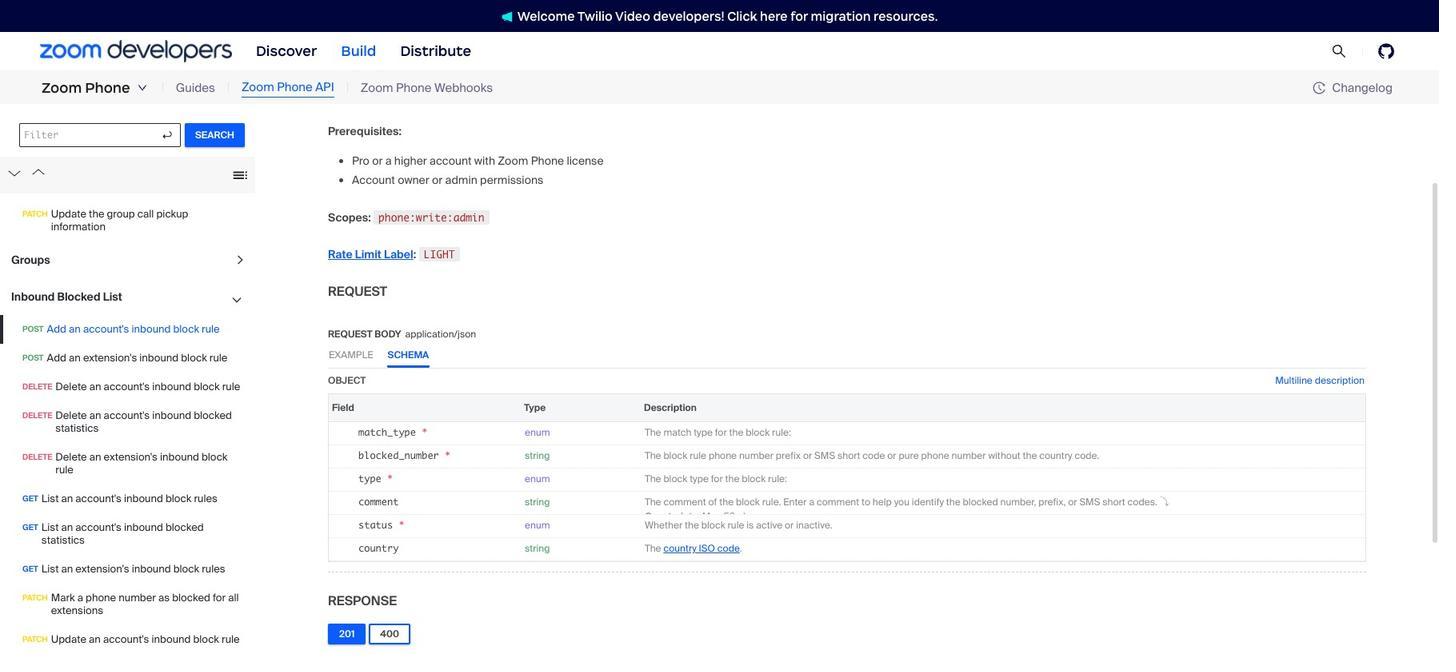 Task type: locate. For each thing, give the bounding box(es) containing it.
video
[[615, 8, 651, 24]]

1 request from the top
[[328, 283, 388, 300]]

welcome
[[518, 8, 575, 24]]

0 vertical spatial enum
[[525, 426, 550, 439]]

1 horizontal spatial phone
[[277, 79, 313, 95]]

history image
[[1314, 82, 1333, 94]]

api
[[315, 79, 334, 95]]

webhooks
[[435, 80, 493, 96]]

phone
[[85, 79, 130, 97], [277, 79, 313, 95], [396, 80, 432, 96]]

1 vertical spatial string
[[525, 496, 550, 509]]

request for request body application/json
[[328, 328, 373, 341]]

0 horizontal spatial phone
[[85, 79, 130, 97]]

0 vertical spatial string
[[525, 450, 550, 462]]

0 horizontal spatial zoom
[[42, 79, 82, 97]]

response
[[328, 593, 397, 610]]

zoom
[[42, 79, 82, 97], [242, 79, 274, 95], [361, 80, 393, 96]]

click
[[728, 8, 758, 24]]

changelog
[[1333, 80, 1393, 96]]

2 horizontal spatial zoom
[[361, 80, 393, 96]]

0 vertical spatial request
[[328, 283, 388, 300]]

2 string from the top
[[525, 496, 550, 509]]

zoom phone api
[[242, 79, 334, 95]]

2 vertical spatial enum
[[525, 519, 550, 532]]

zoom inside zoom phone webhooks link
[[361, 80, 393, 96]]

1 zoom from the left
[[42, 79, 82, 97]]

zoom inside zoom phone api link
[[242, 79, 274, 95]]

1 vertical spatial enum
[[525, 473, 550, 486]]

request left body
[[328, 328, 373, 341]]

request up body
[[328, 283, 388, 300]]

search image
[[1332, 44, 1347, 59], [1332, 44, 1347, 59]]

migration
[[811, 8, 871, 24]]

2 zoom from the left
[[242, 79, 274, 95]]

resources.
[[874, 8, 938, 24]]

2 phone from the left
[[277, 79, 313, 95]]

github image
[[1379, 43, 1395, 59], [1379, 43, 1395, 59]]

string
[[525, 450, 550, 462], [525, 496, 550, 509], [525, 542, 550, 555]]

1 vertical spatial request
[[328, 328, 373, 341]]

1 phone from the left
[[85, 79, 130, 97]]

request body application/json
[[328, 328, 476, 341]]

multiline
[[1276, 374, 1313, 387]]

3 zoom from the left
[[361, 80, 393, 96]]

2 request from the top
[[328, 328, 373, 341]]

phone for zoom phone
[[85, 79, 130, 97]]

2 horizontal spatial phone
[[396, 80, 432, 96]]

1 horizontal spatial zoom
[[242, 79, 274, 95]]

here
[[760, 8, 788, 24]]

zoom phone webhooks
[[361, 80, 493, 96]]

phone left "webhooks" at the left top of the page
[[396, 80, 432, 96]]

zoom phone api link
[[242, 79, 334, 97]]

request for request
[[328, 283, 388, 300]]

phone left down image
[[85, 79, 130, 97]]

1 string from the top
[[525, 450, 550, 462]]

3 phone from the left
[[396, 80, 432, 96]]

400
[[380, 628, 399, 641]]

enum
[[525, 426, 550, 439], [525, 473, 550, 486], [525, 519, 550, 532]]

request
[[328, 283, 388, 300], [328, 328, 373, 341]]

phone left api
[[277, 79, 313, 95]]

description
[[1315, 374, 1365, 387]]

zoom phone
[[42, 79, 130, 97]]

2 vertical spatial string
[[525, 542, 550, 555]]

zoom for zoom phone webhooks
[[361, 80, 393, 96]]



Task type: vqa. For each thing, say whether or not it's contained in the screenshot.
the left the Zoom
yes



Task type: describe. For each thing, give the bounding box(es) containing it.
object
[[328, 374, 366, 387]]

welcome twilio video developers! click here for migration resources. link
[[486, 8, 954, 24]]

twilio
[[578, 8, 613, 24]]

down image
[[137, 83, 147, 93]]

changelog link
[[1314, 80, 1393, 96]]

notification image
[[502, 11, 518, 22]]

3 enum from the top
[[525, 519, 550, 532]]

application/json
[[405, 328, 476, 341]]

body
[[375, 328, 401, 341]]

400 button
[[369, 624, 410, 645]]

201
[[339, 628, 355, 641]]

1 enum from the top
[[525, 426, 550, 439]]

welcome twilio video developers! click here for migration resources.
[[518, 8, 938, 24]]

type
[[524, 402, 546, 414]]

multiline description
[[1276, 374, 1365, 387]]

guides
[[176, 80, 215, 96]]

3 string from the top
[[525, 542, 550, 555]]

phone for zoom phone webhooks
[[396, 80, 432, 96]]

history image
[[1314, 82, 1326, 94]]

for
[[791, 8, 808, 24]]

notification image
[[502, 11, 513, 22]]

zoom for zoom phone
[[42, 79, 82, 97]]

phone for zoom phone api
[[277, 79, 313, 95]]

zoom developer logo image
[[40, 40, 232, 62]]

guides link
[[176, 79, 215, 97]]

zoom for zoom phone api
[[242, 79, 274, 95]]

zoom phone webhooks link
[[361, 79, 493, 97]]

2 enum from the top
[[525, 473, 550, 486]]

201 button
[[328, 624, 366, 645]]

developers!
[[653, 8, 725, 24]]



